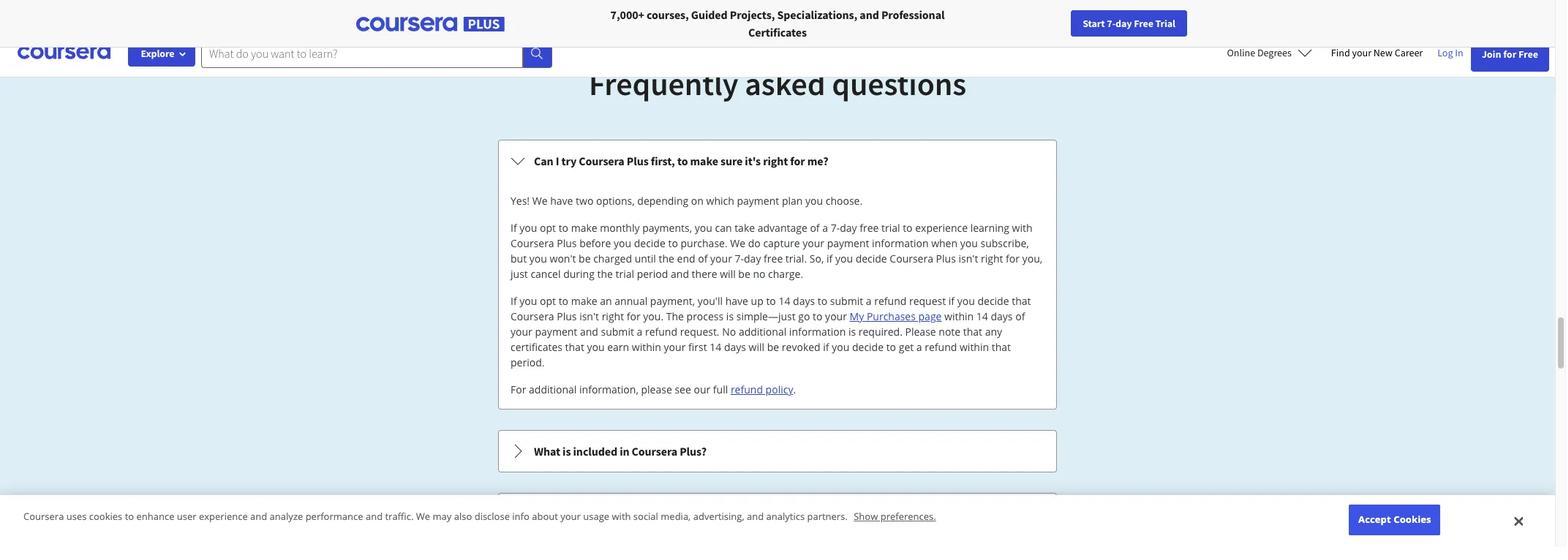 Task type: describe. For each thing, give the bounding box(es) containing it.
isn't inside if you opt to make an annual payment, you'll have up to 14 days to submit a refund request if you decide that coursera plus isn't right for you. the process is simple—just go to your
[[580, 309, 599, 323]]

first,
[[651, 154, 675, 168]]

information inside "if you opt to make monthly payments, you can take advantage of a 7-day free trial to experience learning with coursera plus before you decide to purchase. we do capture your payment information when you subscribe, but you won't be charged until the end of your 7-day free trial. so, if you decide coursera plus isn't right for you, just cancel during the trial period and there will be no charge."
[[872, 236, 929, 250]]

for right join
[[1504, 48, 1517, 61]]

decide up until
[[634, 236, 666, 250]]

you.
[[643, 309, 664, 323]]

find your new career
[[1332, 46, 1423, 59]]

my purchases page
[[850, 309, 942, 323]]

won't
[[550, 252, 576, 266]]

advertising,
[[693, 510, 745, 523]]

if for if you opt to make monthly payments, you can take advantage of a 7-day free trial to experience learning with coursera plus before you decide to purchase. we do capture your payment information when you subscribe, but you won't be charged until the end of your 7-day free trial. so, if you decide coursera plus isn't right for you, just cancel during the trial period and there will be no charge.
[[511, 221, 517, 235]]

0 vertical spatial be
[[579, 252, 591, 266]]

show preferences. link
[[854, 510, 936, 523]]

analyze
[[270, 510, 303, 523]]

make for annual
[[571, 294, 598, 308]]

with for learning
[[1012, 221, 1033, 235]]

can
[[534, 154, 554, 168]]

period
[[637, 267, 668, 281]]

choose.
[[826, 194, 863, 208]]

opt for before
[[540, 221, 556, 235]]

trial
[[1156, 17, 1176, 30]]

please
[[641, 383, 672, 397]]

we inside "if you opt to make monthly payments, you can take advantage of a 7-day free trial to experience learning with coursera plus before you decide to purchase. we do capture your payment information when you subscribe, but you won't be charged until the end of your 7-day free trial. so, if you decide coursera plus isn't right for you, just cancel during the trial period and there will be no charge."
[[730, 236, 746, 250]]

online
[[1227, 46, 1256, 59]]

2 horizontal spatial days
[[991, 309, 1013, 323]]

guided
[[691, 7, 728, 22]]

a inside "if you opt to make monthly payments, you can take advantage of a 7-day free trial to experience learning with coursera plus before you decide to purchase. we do capture your payment information when you subscribe, but you won't be charged until the end of your 7-day free trial. so, if you decide coursera plus isn't right for you, just cancel during the trial period and there will be no charge."
[[823, 221, 828, 235]]

payments,
[[643, 221, 692, 235]]

14 inside if you opt to make an annual payment, you'll have up to 14 days to submit a refund request if you decide that coursera plus isn't right for you. the process is simple—just go to your
[[779, 294, 791, 308]]

enhance
[[136, 510, 174, 523]]

coursera right try
[[579, 154, 625, 168]]

to inside dropdown button
[[677, 154, 688, 168]]

explore
[[141, 47, 175, 60]]

specializations,
[[777, 7, 858, 22]]

you left earn
[[587, 340, 605, 354]]

you down monthly
[[614, 236, 631, 250]]

0 vertical spatial trial
[[882, 221, 900, 235]]

free inside button
[[1134, 17, 1154, 30]]

earn
[[607, 340, 629, 354]]

2 vertical spatial days
[[724, 340, 746, 354]]

decide inside within 14 days of your payment and submit a refund request. no additional information is required. please note that any certificates that you earn within your first 14 days will be revoked if you decide to get a refund within that period.
[[852, 340, 884, 354]]

of inside within 14 days of your payment and submit a refund request. no additional information is required. please note that any certificates that you earn within your first 14 days will be revoked if you decide to get a refund within that period.
[[1016, 309, 1025, 323]]

which
[[706, 194, 734, 208]]

isn't inside "if you opt to make monthly payments, you can take advantage of a 7-day free trial to experience learning with coursera plus before you decide to purchase. we do capture your payment information when you subscribe, but you won't be charged until the end of your 7-day free trial. so, if you decide coursera plus isn't right for you, just cancel during the trial period and there will be no charge."
[[959, 252, 978, 266]]

show
[[854, 510, 878, 523]]

2 vertical spatial we
[[416, 510, 430, 523]]

coursera inside if you opt to make an annual payment, you'll have up to 14 days to submit a refund request if you decide that coursera plus isn't right for you. the process is simple—just go to your
[[511, 309, 554, 323]]

cookies
[[89, 510, 122, 523]]

revoked
[[782, 340, 821, 354]]

your up the there
[[710, 252, 732, 266]]

take
[[735, 221, 755, 235]]

sure
[[721, 154, 743, 168]]

learning
[[971, 221, 1010, 235]]

career
[[1395, 46, 1423, 59]]

is inside within 14 days of your payment and submit a refund request. no additional information is required. please note that any certificates that you earn within your first 14 days will be revoked if you decide to get a refund within that period.
[[849, 325, 856, 339]]

your up so,
[[803, 236, 825, 250]]

coursera uses cookies to enhance user experience and analyze performance and traffic. we may also disclose info about your usage with social media, advertising, and analytics partners. show preferences.
[[23, 510, 936, 523]]

frequently
[[589, 64, 739, 104]]

explore button
[[128, 40, 195, 67]]

asked
[[745, 64, 826, 104]]

full
[[713, 383, 728, 397]]

0 horizontal spatial trial
[[616, 267, 634, 281]]

a down annual
[[637, 325, 643, 339]]

0 horizontal spatial free
[[764, 252, 783, 266]]

.
[[793, 383, 796, 397]]

our
[[694, 383, 711, 397]]

join for free
[[1482, 48, 1539, 61]]

info
[[512, 510, 530, 523]]

coursera down when
[[890, 252, 934, 266]]

experience inside "if you opt to make monthly payments, you can take advantage of a 7-day free trial to experience learning with coursera plus before you decide to purchase. we do capture your payment information when you subscribe, but you won't be charged until the end of your 7-day free trial. so, if you decide coursera plus isn't right for you, just cancel during the trial period and there will be no charge."
[[915, 221, 968, 235]]

within down any at the bottom of the page
[[960, 340, 989, 354]]

0 vertical spatial free
[[860, 221, 879, 235]]

decide right so,
[[856, 252, 887, 266]]

what
[[534, 444, 560, 459]]

refund policy link
[[731, 383, 793, 397]]

analytics
[[766, 510, 805, 523]]

if inside within 14 days of your payment and submit a refund request. no additional information is required. please note that any certificates that you earn within your first 14 days will be revoked if you decide to get a refund within that period.
[[823, 340, 829, 354]]

frequently asked questions
[[589, 64, 967, 104]]

please
[[905, 325, 936, 339]]

an
[[600, 294, 612, 308]]

if inside "if you opt to make monthly payments, you can take advantage of a 7-day free trial to experience learning with coursera plus before you decide to purchase. we do capture your payment information when you subscribe, but you won't be charged until the end of your 7-day free trial. so, if you decide coursera plus isn't right for you, just cancel during the trial period and there will be no charge."
[[827, 252, 833, 266]]

right inside dropdown button
[[763, 154, 788, 168]]

submit inside if you opt to make an annual payment, you'll have up to 14 days to submit a refund request if you decide that coursera plus isn't right for you. the process is simple—just go to your
[[830, 294, 864, 308]]

refund right full
[[731, 383, 763, 397]]

you up purchase. at the top of page
[[695, 221, 713, 235]]

within up 'note'
[[945, 309, 974, 323]]

yes! we have two options, depending on which payment plan you choose.
[[511, 194, 863, 208]]

will inside within 14 days of your payment and submit a refund request. no additional information is required. please note that any certificates that you earn within your first 14 days will be revoked if you decide to get a refund within that period.
[[749, 340, 765, 354]]

1 vertical spatial the
[[597, 267, 613, 281]]

get
[[899, 340, 914, 354]]

new
[[1374, 46, 1393, 59]]

in
[[1456, 46, 1464, 59]]

1 vertical spatial 14
[[977, 309, 988, 323]]

plus inside dropdown button
[[627, 154, 649, 168]]

have inside if you opt to make an annual payment, you'll have up to 14 days to submit a refund request if you decide that coursera plus isn't right for you. the process is simple—just go to your
[[726, 294, 748, 308]]

see
[[675, 383, 691, 397]]

decide inside if you opt to make an annual payment, you'll have up to 14 days to submit a refund request if you decide that coursera plus isn't right for you. the process is simple—just go to your
[[978, 294, 1009, 308]]

advantage
[[758, 221, 808, 235]]

What do you want to learn? text field
[[201, 38, 523, 68]]

your left 'first' in the bottom left of the page
[[664, 340, 686, 354]]

what is included in coursera plus? button
[[499, 431, 1057, 472]]

log in link
[[1431, 44, 1471, 61]]

that down any at the bottom of the page
[[992, 340, 1011, 354]]

days inside if you opt to make an annual payment, you'll have up to 14 days to submit a refund request if you decide that coursera plus isn't right for you. the process is simple—just go to your
[[793, 294, 815, 308]]

if you opt to make an annual payment, you'll have up to 14 days to submit a refund request if you decide that coursera plus isn't right for you. the process is simple—just go to your
[[511, 294, 1031, 323]]

refund down 'note'
[[925, 340, 957, 354]]

for additional information, please see our full refund policy .
[[511, 383, 796, 397]]

accept
[[1359, 513, 1391, 526]]

right inside "if you opt to make monthly payments, you can take advantage of a 7-day free trial to experience learning with coursera plus before you decide to purchase. we do capture your payment information when you subscribe, but you won't be charged until the end of your 7-day free trial. so, if you decide coursera plus isn't right for you, just cancel during the trial period and there will be no charge."
[[981, 252, 1003, 266]]

it's
[[745, 154, 761, 168]]

social
[[633, 510, 658, 523]]

be inside within 14 days of your payment and submit a refund request. no additional information is required. please note that any certificates that you earn within your first 14 days will be revoked if you decide to get a refund within that period.
[[767, 340, 779, 354]]

no
[[753, 267, 766, 281]]

traffic.
[[385, 510, 414, 523]]

for inside "if you opt to make monthly payments, you can take advantage of a 7-day free trial to experience learning with coursera plus before you decide to purchase. we do capture your payment information when you subscribe, but you won't be charged until the end of your 7-day free trial. so, if you decide coursera plus isn't right for you, just cancel during the trial period and there will be no charge."
[[1006, 252, 1020, 266]]

performance
[[306, 510, 363, 523]]

find your new career link
[[1324, 44, 1431, 62]]

in
[[620, 444, 630, 459]]

no
[[722, 325, 736, 339]]

that left any at the bottom of the page
[[963, 325, 983, 339]]

during
[[563, 267, 595, 281]]

1 vertical spatial additional
[[529, 383, 577, 397]]

and left traffic.
[[366, 510, 383, 523]]

until
[[635, 252, 656, 266]]

1 horizontal spatial the
[[659, 252, 675, 266]]

media,
[[661, 510, 691, 523]]

day inside button
[[1116, 17, 1132, 30]]

you right when
[[960, 236, 978, 250]]

just
[[511, 267, 528, 281]]

but
[[511, 252, 527, 266]]

0 horizontal spatial 14
[[710, 340, 722, 354]]

required.
[[859, 325, 903, 339]]

right inside if you opt to make an annual payment, you'll have up to 14 days to submit a refund request if you decide that coursera plus isn't right for you. the process is simple—just go to your
[[602, 309, 624, 323]]

within 14 days of your payment and submit a refund request. no additional information is required. please note that any certificates that you earn within your first 14 days will be revoked if you decide to get a refund within that period.
[[511, 309, 1025, 369]]

you up 'note'
[[958, 294, 975, 308]]

payment inside within 14 days of your payment and submit a refund request. no additional information is required. please note that any certificates that you earn within your first 14 days will be revoked if you decide to get a refund within that period.
[[535, 325, 577, 339]]

and left analyze
[[250, 510, 267, 523]]

coursera image
[[18, 41, 110, 65]]

online degrees
[[1227, 46, 1292, 59]]

can
[[715, 221, 732, 235]]

when
[[932, 236, 958, 250]]

join for free link
[[1471, 37, 1550, 72]]



Task type: locate. For each thing, give the bounding box(es) containing it.
a right get
[[917, 340, 922, 354]]

experience right user at the left bottom
[[199, 510, 248, 523]]

of down you,
[[1016, 309, 1025, 323]]

the left end
[[659, 252, 675, 266]]

is up no
[[726, 309, 734, 323]]

if inside if you opt to make an annual payment, you'll have up to 14 days to submit a refund request if you decide that coursera plus isn't right for you. the process is simple—just go to your
[[949, 294, 955, 308]]

you down the just
[[520, 294, 537, 308]]

14 up any at the bottom of the page
[[977, 309, 988, 323]]

0 horizontal spatial isn't
[[580, 309, 599, 323]]

about
[[532, 510, 558, 523]]

of
[[810, 221, 820, 235], [698, 252, 708, 266], [1016, 309, 1025, 323]]

plus up the certificates
[[557, 309, 577, 323]]

1 horizontal spatial have
[[726, 294, 748, 308]]

isn't
[[959, 252, 978, 266], [580, 309, 599, 323]]

the
[[659, 252, 675, 266], [597, 267, 613, 281]]

the
[[666, 309, 684, 323]]

if inside "if you opt to make monthly payments, you can take advantage of a 7-day free trial to experience learning with coursera plus before you decide to purchase. we do capture your payment information when you subscribe, but you won't be charged until the end of your 7-day free trial. so, if you decide coursera plus isn't right for you, just cancel during the trial period and there will be no charge."
[[511, 221, 517, 235]]

refund inside if you opt to make an annual payment, you'll have up to 14 days to submit a refund request if you decide that coursera plus isn't right for you. the process is simple—just go to your
[[875, 294, 907, 308]]

and down end
[[671, 267, 689, 281]]

free right join
[[1519, 48, 1539, 61]]

payment up the certificates
[[535, 325, 577, 339]]

2 vertical spatial of
[[1016, 309, 1025, 323]]

2 horizontal spatial 14
[[977, 309, 988, 323]]

1 vertical spatial opt
[[540, 294, 556, 308]]

refund down you.
[[645, 325, 678, 339]]

the down charged
[[597, 267, 613, 281]]

7- down take on the top of the page
[[735, 252, 744, 266]]

additional inside within 14 days of your payment and submit a refund request. no additional information is required. please note that any certificates that you earn within your first 14 days will be revoked if you decide to get a refund within that period.
[[739, 325, 787, 339]]

isn't down during
[[580, 309, 599, 323]]

plus up won't
[[557, 236, 577, 250]]

0 horizontal spatial free
[[1134, 17, 1154, 30]]

usage
[[583, 510, 610, 523]]

submit up my
[[830, 294, 864, 308]]

try
[[562, 154, 577, 168]]

period.
[[511, 356, 545, 369]]

depending
[[638, 194, 689, 208]]

1 vertical spatial is
[[849, 325, 856, 339]]

0 vertical spatial if
[[511, 221, 517, 235]]

plus inside if you opt to make an annual payment, you'll have up to 14 days to submit a refund request if you decide that coursera plus isn't right for you. the process is simple—just go to your
[[557, 309, 577, 323]]

0 vertical spatial right
[[763, 154, 788, 168]]

2 horizontal spatial payment
[[827, 236, 870, 250]]

make left sure
[[690, 154, 718, 168]]

information down 'go'
[[789, 325, 846, 339]]

and inside "if you opt to make monthly payments, you can take advantage of a 7-day free trial to experience learning with coursera plus before you decide to purchase. we do capture your payment information when you subscribe, but you won't be charged until the end of your 7-day free trial. so, if you decide coursera plus isn't right for you, just cancel during the trial period and there will be no charge."
[[671, 267, 689, 281]]

decide down "required."
[[852, 340, 884, 354]]

request.
[[680, 325, 720, 339]]

free down choose.
[[860, 221, 879, 235]]

for inside if you opt to make an annual payment, you'll have up to 14 days to submit a refund request if you decide that coursera plus isn't right for you. the process is simple—just go to your
[[627, 309, 641, 323]]

7,000+
[[611, 7, 645, 22]]

you up cancel at the left
[[530, 252, 547, 266]]

your left my
[[825, 309, 847, 323]]

you right so,
[[835, 252, 853, 266]]

2 vertical spatial is
[[563, 444, 571, 459]]

1 vertical spatial have
[[726, 294, 748, 308]]

for inside dropdown button
[[790, 154, 805, 168]]

your inside find your new career link
[[1352, 46, 1372, 59]]

make
[[690, 154, 718, 168], [571, 221, 598, 235], [571, 294, 598, 308]]

1 if from the top
[[511, 221, 517, 235]]

do
[[748, 236, 761, 250]]

2 vertical spatial 14
[[710, 340, 722, 354]]

1 vertical spatial trial
[[616, 267, 634, 281]]

1 vertical spatial day
[[840, 221, 857, 235]]

end
[[677, 252, 696, 266]]

14 up simple—just
[[779, 294, 791, 308]]

and inside within 14 days of your payment and submit a refund request. no additional information is required. please note that any certificates that you earn within your first 14 days will be revoked if you decide to get a refund within that period.
[[580, 325, 598, 339]]

your up the certificates
[[511, 325, 533, 339]]

to inside within 14 days of your payment and submit a refund request. no additional information is required. please note that any certificates that you earn within your first 14 days will be revoked if you decide to get a refund within that period.
[[887, 340, 896, 354]]

subscribe,
[[981, 236, 1029, 250]]

submit inside within 14 days of your payment and submit a refund request. no additional information is required. please note that any certificates that you earn within your first 14 days will be revoked if you decide to get a refund within that period.
[[601, 325, 634, 339]]

if
[[511, 221, 517, 235], [511, 294, 517, 308]]

free down the capture
[[764, 252, 783, 266]]

make inside if you opt to make an annual payment, you'll have up to 14 days to submit a refund request if you decide that coursera plus isn't right for you. the process is simple—just go to your
[[571, 294, 598, 308]]

payment
[[737, 194, 779, 208], [827, 236, 870, 250], [535, 325, 577, 339]]

your right about
[[561, 510, 581, 523]]

be
[[579, 252, 591, 266], [739, 267, 751, 281], [767, 340, 779, 354]]

7- inside button
[[1107, 17, 1116, 30]]

professional
[[882, 7, 945, 22]]

if down the just
[[511, 294, 517, 308]]

we
[[532, 194, 548, 208], [730, 236, 746, 250], [416, 510, 430, 523]]

if down yes!
[[511, 221, 517, 235]]

1 horizontal spatial 7-
[[831, 221, 840, 235]]

of down purchase. at the top of page
[[698, 252, 708, 266]]

have
[[550, 194, 573, 208], [726, 294, 748, 308]]

14
[[779, 294, 791, 308], [977, 309, 988, 323], [710, 340, 722, 354]]

questions
[[832, 64, 967, 104]]

free
[[1134, 17, 1154, 30], [1519, 48, 1539, 61]]

you down yes!
[[520, 221, 537, 235]]

make up before
[[571, 221, 598, 235]]

list containing can i try coursera plus first, to make sure it's right for me?
[[497, 138, 1059, 547]]

you right the revoked
[[832, 340, 850, 354]]

2 vertical spatial day
[[744, 252, 761, 266]]

so,
[[810, 252, 824, 266]]

is right what
[[563, 444, 571, 459]]

0 vertical spatial with
[[1012, 221, 1033, 235]]

will down simple—just
[[749, 340, 765, 354]]

0 horizontal spatial submit
[[601, 325, 634, 339]]

0 vertical spatial submit
[[830, 294, 864, 308]]

my purchases page link
[[850, 309, 942, 323]]

1 horizontal spatial right
[[763, 154, 788, 168]]

also
[[454, 510, 472, 523]]

1 horizontal spatial of
[[810, 221, 820, 235]]

1 opt from the top
[[540, 221, 556, 235]]

1 vertical spatial free
[[1519, 48, 1539, 61]]

right down subscribe,
[[981, 252, 1003, 266]]

i
[[556, 154, 559, 168]]

simple—just
[[737, 309, 796, 323]]

have left two
[[550, 194, 573, 208]]

cookies
[[1394, 513, 1432, 526]]

1 horizontal spatial days
[[793, 294, 815, 308]]

coursera plus image
[[356, 17, 505, 32]]

join
[[1482, 48, 1502, 61]]

be left no
[[739, 267, 751, 281]]

partners.
[[807, 510, 848, 523]]

2 vertical spatial payment
[[535, 325, 577, 339]]

any
[[985, 325, 1002, 339]]

experience
[[915, 221, 968, 235], [199, 510, 248, 523]]

and
[[860, 7, 879, 22], [671, 267, 689, 281], [580, 325, 598, 339], [250, 510, 267, 523], [366, 510, 383, 523], [747, 510, 764, 523]]

two
[[576, 194, 594, 208]]

for down subscribe,
[[1006, 252, 1020, 266]]

make inside "if you opt to make monthly payments, you can take advantage of a 7-day free trial to experience learning with coursera plus before you decide to purchase. we do capture your payment information when you subscribe, but you won't be charged until the end of your 7-day free trial. so, if you decide coursera plus isn't right for you, just cancel during the trial period and there will be no charge."
[[571, 221, 598, 235]]

0 horizontal spatial information
[[789, 325, 846, 339]]

payment inside "if you opt to make monthly payments, you can take advantage of a 7-day free trial to experience learning with coursera plus before you decide to purchase. we do capture your payment information when you subscribe, but you won't be charged until the end of your 7-day free trial. so, if you decide coursera plus isn't right for you, just cancel during the trial period and there will be no charge."
[[827, 236, 870, 250]]

7- right the start
[[1107, 17, 1116, 30]]

1 horizontal spatial experience
[[915, 221, 968, 235]]

0 vertical spatial days
[[793, 294, 815, 308]]

refund up purchases
[[875, 294, 907, 308]]

payment,
[[650, 294, 695, 308]]

if right 'request'
[[949, 294, 955, 308]]

if for if you opt to make an annual payment, you'll have up to 14 days to submit a refund request if you decide that coursera plus isn't right for you. the process is simple—just go to your
[[511, 294, 517, 308]]

certificates
[[511, 340, 563, 354]]

1 vertical spatial if
[[949, 294, 955, 308]]

1 horizontal spatial additional
[[739, 325, 787, 339]]

note
[[939, 325, 961, 339]]

and left 'analytics'
[[747, 510, 764, 523]]

2 horizontal spatial day
[[1116, 17, 1132, 30]]

we right yes!
[[532, 194, 548, 208]]

will right the there
[[720, 267, 736, 281]]

0 horizontal spatial days
[[724, 340, 746, 354]]

that down you,
[[1012, 294, 1031, 308]]

we left do
[[730, 236, 746, 250]]

refund
[[875, 294, 907, 308], [645, 325, 678, 339], [925, 340, 957, 354], [731, 383, 763, 397]]

you right plan at the top of page
[[806, 194, 823, 208]]

log
[[1438, 46, 1453, 59]]

2 horizontal spatial right
[[981, 252, 1003, 266]]

0 vertical spatial we
[[532, 194, 548, 208]]

for left 'me?'
[[790, 154, 805, 168]]

opt for coursera
[[540, 294, 556, 308]]

0 vertical spatial opt
[[540, 221, 556, 235]]

process
[[687, 309, 724, 323]]

1 vertical spatial right
[[981, 252, 1003, 266]]

day right the start
[[1116, 17, 1132, 30]]

that right the certificates
[[565, 340, 584, 354]]

that inside if you opt to make an annual payment, you'll have up to 14 days to submit a refund request if you decide that coursera plus isn't right for you. the process is simple—just go to your
[[1012, 294, 1031, 308]]

2 horizontal spatial of
[[1016, 309, 1025, 323]]

0 vertical spatial free
[[1134, 17, 1154, 30]]

0 horizontal spatial day
[[744, 252, 761, 266]]

opt inside "if you opt to make monthly payments, you can take advantage of a 7-day free trial to experience learning with coursera plus before you decide to purchase. we do capture your payment information when you subscribe, but you won't be charged until the end of your 7-day free trial. so, if you decide coursera plus isn't right for you, just cancel during the trial period and there will be no charge."
[[540, 221, 556, 235]]

1 vertical spatial experience
[[199, 510, 248, 523]]

opt inside if you opt to make an annual payment, you'll have up to 14 days to submit a refund request if you decide that coursera plus isn't right for you. the process is simple—just go to your
[[540, 294, 556, 308]]

charged
[[594, 252, 632, 266]]

if inside if you opt to make an annual payment, you'll have up to 14 days to submit a refund request if you decide that coursera plus isn't right for you. the process is simple—just go to your
[[511, 294, 517, 308]]

1 horizontal spatial 14
[[779, 294, 791, 308]]

0 horizontal spatial 7-
[[735, 252, 744, 266]]

None search field
[[201, 38, 552, 68]]

days down no
[[724, 340, 746, 354]]

2 horizontal spatial 7-
[[1107, 17, 1116, 30]]

0 vertical spatial is
[[726, 309, 734, 323]]

0 vertical spatial 7-
[[1107, 17, 1116, 30]]

online degrees button
[[1216, 37, 1324, 69]]

for down annual
[[627, 309, 641, 323]]

0 vertical spatial information
[[872, 236, 929, 250]]

information inside within 14 days of your payment and submit a refund request. no additional information is required. please note that any certificates that you earn within your first 14 days will be revoked if you decide to get a refund within that period.
[[789, 325, 846, 339]]

0 vertical spatial isn't
[[959, 252, 978, 266]]

1 vertical spatial be
[[739, 267, 751, 281]]

0 horizontal spatial have
[[550, 194, 573, 208]]

your inside if you opt to make an annual payment, you'll have up to 14 days to submit a refund request if you decide that coursera plus isn't right for you. the process is simple—just go to your
[[825, 309, 847, 323]]

1 vertical spatial with
[[612, 510, 631, 523]]

decide up any at the bottom of the page
[[978, 294, 1009, 308]]

0 horizontal spatial is
[[563, 444, 571, 459]]

1 horizontal spatial free
[[860, 221, 879, 235]]

right right it's
[[763, 154, 788, 168]]

log in
[[1438, 46, 1464, 59]]

0 vertical spatial the
[[659, 252, 675, 266]]

0 vertical spatial if
[[827, 252, 833, 266]]

with for usage
[[612, 510, 631, 523]]

degrees
[[1258, 46, 1292, 59]]

0 horizontal spatial we
[[416, 510, 430, 523]]

uses
[[66, 510, 87, 523]]

0 vertical spatial payment
[[737, 194, 779, 208]]

plus down when
[[936, 252, 956, 266]]

plus left first,
[[627, 154, 649, 168]]

0 horizontal spatial will
[[720, 267, 736, 281]]

page
[[919, 309, 942, 323]]

coursera right 'in'
[[632, 444, 678, 459]]

plus?
[[680, 444, 707, 459]]

2 horizontal spatial we
[[730, 236, 746, 250]]

0 horizontal spatial be
[[579, 252, 591, 266]]

1 horizontal spatial will
[[749, 340, 765, 354]]

is down my
[[849, 325, 856, 339]]

1 horizontal spatial we
[[532, 194, 548, 208]]

opt
[[540, 221, 556, 235], [540, 294, 556, 308]]

there
[[692, 267, 717, 281]]

and inside 7,000+ courses, guided projects, specializations, and professional certificates
[[860, 7, 879, 22]]

day down choose.
[[840, 221, 857, 235]]

0 horizontal spatial experience
[[199, 510, 248, 523]]

1 vertical spatial submit
[[601, 325, 634, 339]]

1 horizontal spatial isn't
[[959, 252, 978, 266]]

can i try coursera plus first, to make sure it's right for me?
[[534, 154, 829, 168]]

0 vertical spatial make
[[690, 154, 718, 168]]

with inside "if you opt to make monthly payments, you can take advantage of a 7-day free trial to experience learning with coursera plus before you decide to purchase. we do capture your payment information when you subscribe, but you won't be charged until the end of your 7-day free trial. so, if you decide coursera plus isn't right for you, just cancel during the trial period and there will be no charge."
[[1012, 221, 1033, 235]]

you'll
[[698, 294, 723, 308]]

accept cookies button
[[1349, 505, 1441, 536]]

payment down choose.
[[827, 236, 870, 250]]

0 vertical spatial day
[[1116, 17, 1132, 30]]

included
[[573, 444, 618, 459]]

2 vertical spatial 7-
[[735, 252, 744, 266]]

2 vertical spatial be
[[767, 340, 779, 354]]

1 horizontal spatial submit
[[830, 294, 864, 308]]

coursera up but
[[511, 236, 554, 250]]

2 vertical spatial if
[[823, 340, 829, 354]]

for
[[511, 383, 526, 397]]

additional down simple—just
[[739, 325, 787, 339]]

will inside "if you opt to make monthly payments, you can take advantage of a 7-day free trial to experience learning with coursera plus before you decide to purchase. we do capture your payment information when you subscribe, but you won't be charged until the end of your 7-day free trial. so, if you decide coursera plus isn't right for you, just cancel during the trial period and there will be no charge."
[[720, 267, 736, 281]]

0 horizontal spatial additional
[[529, 383, 577, 397]]

if
[[827, 252, 833, 266], [949, 294, 955, 308], [823, 340, 829, 354]]

we left may
[[416, 510, 430, 523]]

0 vertical spatial of
[[810, 221, 820, 235]]

0 horizontal spatial right
[[602, 309, 624, 323]]

within right earn
[[632, 340, 661, 354]]

a inside if you opt to make an annual payment, you'll have up to 14 days to submit a refund request if you decide that coursera plus isn't right for you. the process is simple—just go to your
[[866, 294, 872, 308]]

0 horizontal spatial payment
[[535, 325, 577, 339]]

a up so,
[[823, 221, 828, 235]]

projects,
[[730, 7, 775, 22]]

be left the revoked
[[767, 340, 779, 354]]

yes!
[[511, 194, 530, 208]]

days
[[793, 294, 815, 308], [991, 309, 1013, 323], [724, 340, 746, 354]]

1 horizontal spatial day
[[840, 221, 857, 235]]

1 horizontal spatial is
[[726, 309, 734, 323]]

0 horizontal spatial the
[[597, 267, 613, 281]]

opt down cancel at the left
[[540, 294, 556, 308]]

make for payments,
[[571, 221, 598, 235]]

free left trial
[[1134, 17, 1154, 30]]

1 horizontal spatial information
[[872, 236, 929, 250]]

first
[[688, 340, 707, 354]]

and down during
[[580, 325, 598, 339]]

list
[[497, 138, 1059, 547]]

what is included in coursera plus?
[[534, 444, 707, 459]]

charge.
[[768, 267, 803, 281]]

submit up earn
[[601, 325, 634, 339]]

certificates
[[749, 25, 807, 40]]

right down an
[[602, 309, 624, 323]]

is inside if you opt to make an annual payment, you'll have up to 14 days to submit a refund request if you decide that coursera plus isn't right for you. the process is simple—just go to your
[[726, 309, 734, 323]]

0 vertical spatial will
[[720, 267, 736, 281]]

1 vertical spatial make
[[571, 221, 598, 235]]

1 vertical spatial information
[[789, 325, 846, 339]]

1 vertical spatial of
[[698, 252, 708, 266]]

1 horizontal spatial be
[[739, 267, 751, 281]]

make left an
[[571, 294, 598, 308]]

payment up take on the top of the page
[[737, 194, 779, 208]]

with left the social
[[612, 510, 631, 523]]

opt up won't
[[540, 221, 556, 235]]

courses,
[[647, 7, 689, 22]]

1 vertical spatial free
[[764, 252, 783, 266]]

me?
[[808, 154, 829, 168]]

is inside what is included in coursera plus? dropdown button
[[563, 444, 571, 459]]

1 vertical spatial days
[[991, 309, 1013, 323]]

is
[[726, 309, 734, 323], [849, 325, 856, 339], [563, 444, 571, 459]]

governments link
[[310, 0, 406, 29]]

0 vertical spatial have
[[550, 194, 573, 208]]

accept cookies
[[1359, 513, 1432, 526]]

if right the revoked
[[823, 340, 829, 354]]

start 7-day free trial
[[1083, 17, 1176, 30]]

start
[[1083, 17, 1105, 30]]

0 horizontal spatial of
[[698, 252, 708, 266]]

make inside dropdown button
[[690, 154, 718, 168]]

annual
[[615, 294, 648, 308]]

additional right for
[[529, 383, 577, 397]]

2 if from the top
[[511, 294, 517, 308]]

my
[[850, 309, 864, 323]]

1 horizontal spatial trial
[[882, 221, 900, 235]]

with up subscribe,
[[1012, 221, 1033, 235]]

be up during
[[579, 252, 591, 266]]

0 vertical spatial 14
[[779, 294, 791, 308]]

preferences.
[[881, 510, 936, 523]]

coursera left uses
[[23, 510, 64, 523]]

experience up when
[[915, 221, 968, 235]]

2 vertical spatial make
[[571, 294, 598, 308]]

1 vertical spatial payment
[[827, 236, 870, 250]]

1 horizontal spatial payment
[[737, 194, 779, 208]]

you
[[806, 194, 823, 208], [520, 221, 537, 235], [695, 221, 713, 235], [614, 236, 631, 250], [960, 236, 978, 250], [530, 252, 547, 266], [835, 252, 853, 266], [520, 294, 537, 308], [958, 294, 975, 308], [587, 340, 605, 354], [832, 340, 850, 354]]

can i try coursera plus first, to make sure it's right for me? button
[[499, 140, 1057, 181]]

before
[[580, 236, 611, 250]]

1 vertical spatial will
[[749, 340, 765, 354]]

1 vertical spatial 7-
[[831, 221, 840, 235]]

if right so,
[[827, 252, 833, 266]]

2 opt from the top
[[540, 294, 556, 308]]



Task type: vqa. For each thing, say whether or not it's contained in the screenshot.
Certificate Menu 'element'
no



